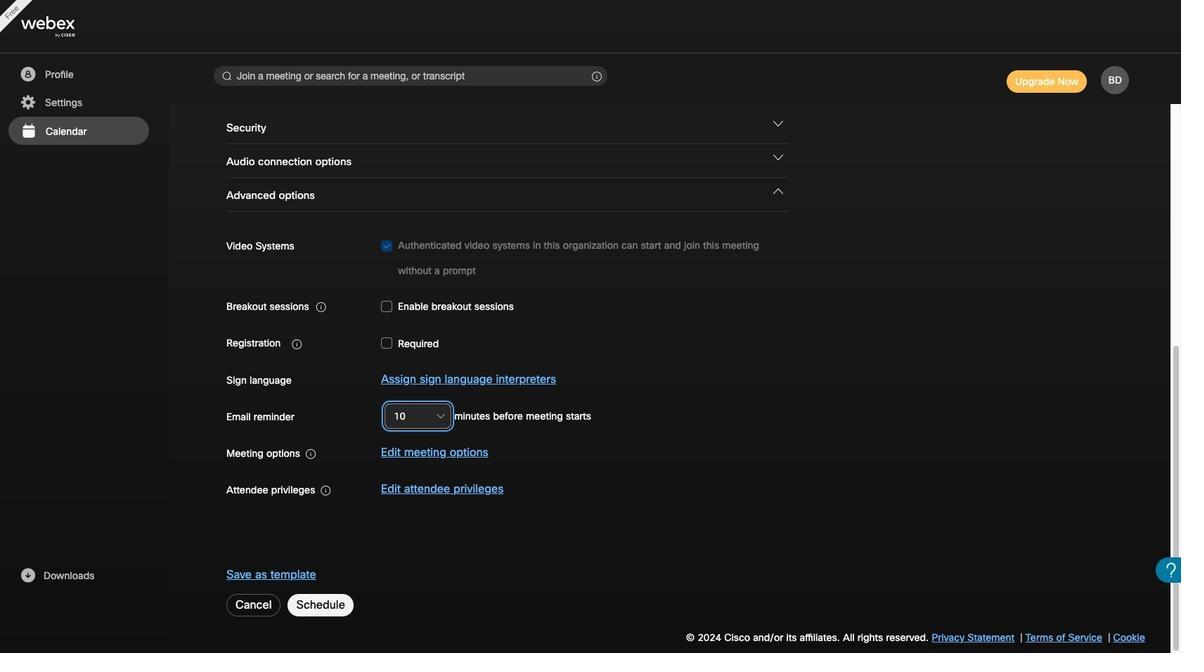 Task type: locate. For each thing, give the bounding box(es) containing it.
mds meetings_filled image
[[20, 123, 37, 140]]

Join a meeting or search for a meeting, or transcript text field
[[214, 66, 608, 86]]

advanced options region
[[219, 178, 1120, 521]]

2 vertical spatial ng down image
[[773, 186, 783, 196]]

ng down image
[[773, 119, 783, 129], [773, 153, 783, 162], [773, 186, 783, 196]]

1 vertical spatial ng down image
[[773, 153, 783, 162]]

3 ng down image from the top
[[773, 186, 783, 196]]

breakout sessions: enable breakout sessions element
[[381, 293, 514, 319]]

schedule a meeting element
[[0, 0, 1181, 653]]

0 vertical spatial ng down image
[[773, 119, 783, 129]]

2 ng down image from the top
[[773, 153, 783, 162]]

ng down image inside advanced options region
[[773, 186, 783, 196]]

banner
[[0, 0, 1181, 53]]

cisco webex image
[[21, 16, 105, 38]]



Task type: vqa. For each thing, say whether or not it's contained in the screenshot.
tab list to the top
no



Task type: describe. For each thing, give the bounding box(es) containing it.
mds people circle_filled image
[[19, 66, 37, 83]]

mds settings_filled image
[[19, 94, 37, 111]]

video systems: authenticated video systems in this organization can start and join this meeting without a prompt element
[[381, 233, 786, 283]]

mds content download_filled image
[[19, 567, 37, 584]]

1 ng down image from the top
[[773, 119, 783, 129]]



